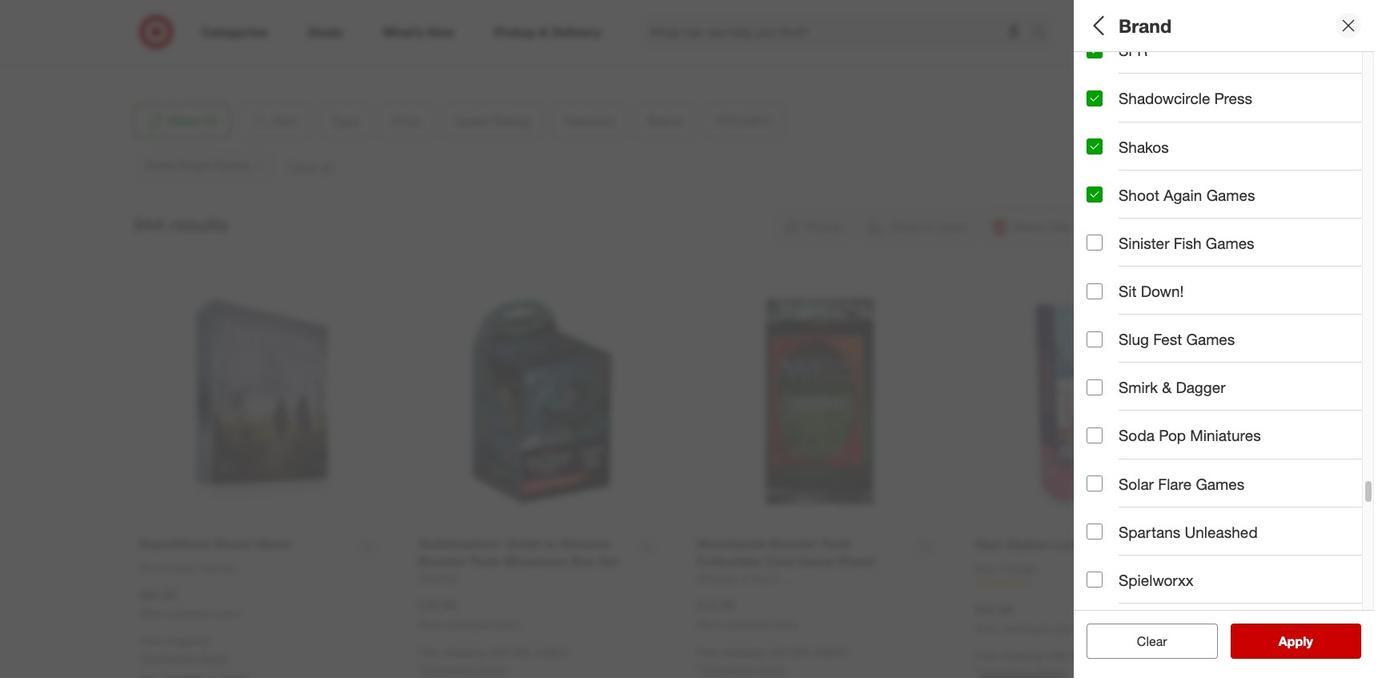 Task type: describe. For each thing, give the bounding box(es) containing it.
purchased for $18.99
[[446, 619, 491, 631]]

exclusions inside free shipping * * exclusions apply.
[[143, 651, 197, 665]]

free shipping with $35 orders*
[[975, 649, 1128, 663]]

online for $18.99
[[494, 619, 520, 631]]

slug
[[1119, 330, 1149, 348]]

drive
[[259, 13, 285, 27]]

brand 0-hr art & technology; 25th century games; 2f-spiele; 2
[[1087, 287, 1374, 321]]

free shipping * * exclusions apply.
[[139, 635, 230, 665]]

Shadowcircle Press checkbox
[[1087, 90, 1103, 107]]

sit down!
[[1119, 282, 1184, 300]]

with for $18.99
[[489, 645, 510, 659]]

games for sinister fish games
[[1206, 234, 1255, 252]]

featured
[[1087, 231, 1151, 250]]

exclusions for $18.99
[[422, 662, 476, 676]]

$50
[[1265, 140, 1283, 153]]

include
[[1119, 403, 1169, 421]]

$25;
[[1179, 140, 1200, 153]]

Spielworxx checkbox
[[1087, 572, 1103, 588]]

dagger
[[1176, 378, 1226, 397]]

featured new
[[1087, 231, 1151, 265]]

with for $15.95
[[768, 645, 789, 659]]

purchased for $20.99
[[1003, 623, 1049, 635]]

shadowcircle press
[[1119, 89, 1253, 108]]

see results
[[1262, 633, 1330, 649]]

when for $84.95
[[139, 608, 164, 620]]

solar
[[1119, 475, 1154, 493]]

& inside brand dialog
[[1162, 378, 1172, 397]]

all
[[1087, 14, 1109, 37]]

944
[[133, 213, 164, 236]]

$84.95
[[139, 587, 178, 603]]

orders* for $15.95
[[813, 645, 849, 659]]

online for $20.99
[[1051, 623, 1077, 635]]

art
[[1112, 308, 1127, 321]]

$35 for $15.95
[[792, 645, 810, 659]]

$35 for $18.99
[[513, 645, 531, 659]]

pop
[[1159, 426, 1186, 445]]

rating
[[1134, 181, 1181, 199]]

clear button
[[1087, 624, 1218, 659]]

search button
[[1025, 14, 1064, 53]]

orders* for $18.99
[[534, 645, 571, 659]]

apply
[[1279, 633, 1313, 649]]

orders* for $20.99
[[1092, 649, 1128, 663]]

sinister
[[1119, 234, 1170, 252]]

purchased for $15.95
[[724, 619, 770, 631]]

board
[[1087, 84, 1117, 97]]

miniatures
[[1190, 426, 1261, 445]]

technology;
[[1141, 308, 1201, 321]]

results for see results
[[1289, 633, 1330, 649]]

see results button
[[1231, 624, 1361, 659]]

filters
[[1114, 14, 1164, 37]]

brand dialog
[[1074, 0, 1374, 678]]

SFR checkbox
[[1087, 42, 1103, 58]]

price
[[1087, 119, 1124, 137]]

free inside free shipping * * exclusions apply.
[[139, 635, 162, 648]]

spiele;
[[1332, 308, 1366, 321]]

collectible
[[1232, 84, 1285, 97]]

Shoot Again Games checkbox
[[1087, 187, 1103, 203]]

sinister fish games
[[1119, 234, 1255, 252]]

brand for brand 0-hr art & technology; 25th century games; 2f-spiele; 2
[[1087, 287, 1130, 306]]

when for $18.99
[[418, 619, 443, 631]]

free for $18.99
[[418, 645, 440, 659]]

include out of stock
[[1119, 403, 1254, 421]]

flare
[[1158, 475, 1192, 493]]

smirk
[[1119, 378, 1158, 397]]

spartans unleashed
[[1119, 523, 1258, 541]]

purchased for $84.95
[[167, 608, 213, 620]]

Solar Flare Games checkbox
[[1087, 476, 1103, 492]]

Slug Fest Games checkbox
[[1087, 331, 1103, 347]]

53719
[[215, 29, 247, 43]]

clear all
[[1129, 633, 1175, 649]]

$25
[[1203, 140, 1221, 153]]

Shakos checkbox
[[1087, 139, 1103, 155]]

games for solar flare games
[[1196, 475, 1245, 493]]

stock
[[1216, 403, 1254, 421]]

again
[[1164, 186, 1202, 204]]

free for $15.95
[[697, 645, 719, 659]]

Sinister Fish Games checkbox
[[1087, 235, 1103, 251]]

down!
[[1141, 282, 1184, 300]]

sit
[[1119, 282, 1137, 300]]

online for $84.95
[[215, 608, 241, 620]]

Soda Pop Miniatures checkbox
[[1087, 428, 1103, 444]]

wi
[[199, 29, 212, 43]]

Spartans Unleashed checkbox
[[1087, 524, 1103, 540]]

new
[[1087, 252, 1109, 265]]

$100
[[1332, 140, 1357, 153]]

guest rating
[[1087, 181, 1181, 199]]

slug fest games
[[1119, 330, 1235, 348]]

shipping for $20.99
[[1001, 649, 1044, 663]]

fpo/apo
[[1087, 349, 1156, 367]]

fish
[[1174, 234, 1202, 252]]

games for slug fest games
[[1186, 330, 1235, 348]]

shoot
[[1119, 186, 1160, 204]]

1 horizontal spatial games;
[[1190, 84, 1229, 97]]

when for $15.95
[[697, 619, 722, 631]]

soda
[[1119, 426, 1155, 445]]

when for $20.99
[[975, 623, 1000, 635]]

apply. for $15.95
[[757, 662, 787, 676]]

exclusions apply. button for $18.99
[[422, 661, 509, 677]]

$15;
[[1118, 140, 1139, 153]]

* down $15.95
[[697, 662, 701, 676]]

shoot again games
[[1119, 186, 1255, 204]]

0 horizontal spatial games;
[[1120, 84, 1159, 97]]



Task type: locate. For each thing, give the bounding box(es) containing it.
free down $18.99 at the bottom left of page
[[418, 645, 440, 659]]

$35 down $20.99 when purchased online
[[1071, 649, 1089, 663]]

brand up hr
[[1087, 287, 1130, 306]]

online inside $84.95 when purchased online
[[215, 608, 241, 620]]

clear for clear all
[[1129, 633, 1159, 649]]

exclusions apply. button down $15.95 when purchased online
[[701, 661, 787, 677]]

& right smirk
[[1162, 378, 1172, 397]]

& inside 'brand 0-hr art & technology; 25th century games; 2f-spiele; 2'
[[1131, 308, 1138, 321]]

games for shoot again games
[[1207, 186, 1255, 204]]

results right the '944' on the top of page
[[169, 213, 229, 236]]

hr
[[1097, 308, 1109, 321]]

$50;
[[1241, 140, 1262, 153]]

when down $15.95
[[697, 619, 722, 631]]

0 horizontal spatial results
[[169, 213, 229, 236]]

$35
[[513, 645, 531, 659], [792, 645, 810, 659], [1071, 649, 1089, 663]]

0 horizontal spatial free shipping with $35 orders* * exclusions apply.
[[418, 645, 571, 676]]

games
[[1207, 186, 1255, 204], [1206, 234, 1255, 252], [1186, 330, 1235, 348], [1196, 475, 1245, 493]]

shipping down $15.95 when purchased online
[[722, 645, 765, 659]]

games right again
[[1207, 186, 1255, 204]]

shipping down $84.95 when purchased online
[[165, 635, 207, 648]]

card
[[1162, 84, 1187, 97]]

exclusions down $18.99 when purchased online in the bottom left of the page
[[422, 662, 476, 676]]

clear for clear
[[1137, 633, 1167, 649]]

see
[[1262, 633, 1285, 649]]

1 horizontal spatial results
[[1289, 633, 1330, 649]]

$100;
[[1302, 140, 1329, 153]]

1 horizontal spatial apply.
[[479, 662, 509, 676]]

0 horizontal spatial apply.
[[200, 651, 230, 665]]

soda pop miniatures
[[1119, 426, 1261, 445]]

apply. inside free shipping * * exclusions apply.
[[200, 651, 230, 665]]

Sit Down! checkbox
[[1087, 283, 1103, 299]]

games; left card
[[1120, 84, 1159, 97]]

2
[[1369, 308, 1374, 321]]

purchased inside $20.99 when purchased online
[[1003, 623, 1049, 635]]

1 horizontal spatial with
[[768, 645, 789, 659]]

free shipping with $35 orders* * exclusions apply. for $15.95
[[697, 645, 849, 676]]

unleashed
[[1185, 523, 1258, 541]]

2835
[[146, 13, 171, 27]]

when
[[139, 608, 164, 620], [418, 619, 443, 631], [697, 619, 722, 631], [975, 623, 1000, 635]]

shakos
[[1119, 137, 1169, 156]]

,
[[193, 29, 196, 43]]

free shipping with $35 orders* * exclusions apply.
[[418, 645, 571, 676], [697, 645, 849, 676]]

games right fish
[[1206, 234, 1255, 252]]

sfr
[[1119, 41, 1148, 59]]

results
[[169, 213, 229, 236], [1289, 633, 1330, 649]]

2 horizontal spatial orders*
[[1092, 649, 1128, 663]]

exclusions apply. button down $18.99 when purchased online in the bottom left of the page
[[422, 661, 509, 677]]

exclusions apply. button down $84.95 when purchased online
[[143, 650, 230, 666]]

* down $18.99 at the bottom left of page
[[418, 662, 422, 676]]

apply. for $18.99
[[479, 662, 509, 676]]

$15.95
[[697, 598, 735, 614]]

free
[[139, 635, 162, 648], [418, 645, 440, 659], [697, 645, 719, 659], [975, 649, 998, 663]]

What can we help you find? suggestions appear below search field
[[640, 14, 1036, 50]]

with for $20.99
[[1047, 649, 1067, 663]]

clear inside button
[[1137, 633, 1167, 649]]

free down $15.95
[[697, 645, 719, 659]]

guest
[[1087, 181, 1130, 199]]

commerce
[[174, 13, 230, 27]]

944 results
[[133, 213, 229, 236]]

$84.95 when purchased online
[[139, 587, 241, 620]]

1 vertical spatial &
[[1162, 378, 1172, 397]]

type board games; card games; collectible trading cards; ga
[[1087, 63, 1374, 97]]

1
[[1025, 578, 1030, 590]]

0 horizontal spatial $35
[[513, 645, 531, 659]]

2 free shipping with $35 orders* * exclusions apply. from the left
[[697, 645, 849, 676]]

when inside $84.95 when purchased online
[[139, 608, 164, 620]]

* down $84.95
[[139, 651, 143, 665]]

$20.99
[[975, 601, 1014, 617]]

exclusions down $15.95 when purchased online
[[701, 662, 754, 676]]

ga
[[1364, 84, 1374, 97]]

0 vertical spatial results
[[169, 213, 229, 236]]

all filters dialog
[[1074, 0, 1374, 678]]

park
[[233, 13, 256, 27]]

$35 down $15.95 when purchased online
[[792, 645, 810, 659]]

& right art
[[1131, 308, 1138, 321]]

$0
[[1087, 140, 1099, 153]]

cards;
[[1327, 84, 1360, 97]]

2 horizontal spatial games;
[[1273, 308, 1312, 321]]

with down $20.99 when purchased online
[[1047, 649, 1067, 663]]

results right "see"
[[1289, 633, 1330, 649]]

brand
[[1119, 14, 1172, 37], [1087, 287, 1130, 306]]

when down $84.95
[[139, 608, 164, 620]]

exclusions
[[143, 651, 197, 665], [422, 662, 476, 676], [701, 662, 754, 676]]

games; inside 'brand 0-hr art & technology; 25th century games; 2f-spiele; 2'
[[1273, 308, 1312, 321]]

0 horizontal spatial &
[[1131, 308, 1138, 321]]

purchased inside $18.99 when purchased online
[[446, 619, 491, 631]]

spielworxx
[[1119, 571, 1194, 589]]

clear all button
[[1087, 624, 1218, 659]]

apply. down $18.99 when purchased online in the bottom left of the page
[[479, 662, 509, 676]]

brand inside brand dialog
[[1119, 14, 1172, 37]]

0 horizontal spatial exclusions apply. button
[[143, 650, 230, 666]]

when down $20.99
[[975, 623, 1000, 635]]

0 horizontal spatial orders*
[[534, 645, 571, 659]]

2 clear from the left
[[1137, 633, 1167, 649]]

free shipping with $35 orders* * exclusions apply. down $18.99 when purchased online in the bottom left of the page
[[418, 645, 571, 676]]

us
[[146, 45, 162, 59]]

Include out of stock checkbox
[[1087, 404, 1103, 420]]

clear down spielworxx
[[1137, 633, 1167, 649]]

games; left 2f- in the right top of the page
[[1273, 308, 1312, 321]]

1 clear from the left
[[1129, 633, 1159, 649]]

shipping down $18.99 when purchased online in the bottom left of the page
[[443, 645, 486, 659]]

fitchburg
[[146, 29, 193, 43]]

free shipping with $35 orders* * exclusions apply. for $18.99
[[418, 645, 571, 676]]

$35 down $18.99 when purchased online in the bottom left of the page
[[513, 645, 531, 659]]

of
[[1199, 403, 1212, 421]]

press
[[1215, 89, 1253, 108]]

when inside $15.95 when purchased online
[[697, 619, 722, 631]]

price $0  –  $15; $15  –  $25; $25  –  $50; $50  –  $100; $100  –  
[[1087, 119, 1374, 153]]

$20.99 when purchased online
[[975, 601, 1077, 635]]

shipping for $18.99
[[443, 645, 486, 659]]

1 horizontal spatial free shipping with $35 orders* * exclusions apply.
[[697, 645, 849, 676]]

free down $20.99
[[975, 649, 998, 663]]

results for 944 results
[[169, 213, 229, 236]]

clear inside "button"
[[1129, 633, 1159, 649]]

fest
[[1153, 330, 1182, 348]]

purchased down $15.95
[[724, 619, 770, 631]]

games;
[[1120, 84, 1159, 97], [1190, 84, 1229, 97], [1273, 308, 1312, 321]]

when inside $20.99 when purchased online
[[975, 623, 1000, 635]]

exclusions down $84.95 when purchased online
[[143, 651, 197, 665]]

$18.99 when purchased online
[[418, 598, 520, 631]]

1 horizontal spatial orders*
[[813, 645, 849, 659]]

spartans
[[1119, 523, 1181, 541]]

$35 for $20.99
[[1071, 649, 1089, 663]]

search
[[1025, 25, 1064, 41]]

0 horizontal spatial with
[[489, 645, 510, 659]]

apply. down $15.95 when purchased online
[[757, 662, 787, 676]]

apply button
[[1231, 624, 1361, 659]]

exclusions for $15.95
[[701, 662, 754, 676]]

1 free shipping with $35 orders* * exclusions apply. from the left
[[418, 645, 571, 676]]

out
[[1173, 403, 1195, 421]]

online inside $15.95 when purchased online
[[773, 619, 798, 631]]

clear left all at right
[[1129, 633, 1159, 649]]

solar flare games
[[1119, 475, 1245, 493]]

with down $18.99 when purchased online in the bottom left of the page
[[489, 645, 510, 659]]

purchased down $20.99
[[1003, 623, 1049, 635]]

purchased
[[167, 608, 213, 620], [446, 619, 491, 631], [724, 619, 770, 631], [1003, 623, 1049, 635]]

2 horizontal spatial $35
[[1071, 649, 1089, 663]]

1 horizontal spatial exclusions
[[422, 662, 476, 676]]

online inside $20.99 when purchased online
[[1051, 623, 1077, 635]]

0 vertical spatial brand
[[1119, 14, 1172, 37]]

2 horizontal spatial with
[[1047, 649, 1067, 663]]

1 horizontal spatial &
[[1162, 378, 1172, 397]]

2 horizontal spatial exclusions apply. button
[[701, 661, 787, 677]]

free shipping with $35 orders* * exclusions apply. down $15.95 when purchased online
[[697, 645, 849, 676]]

shadowcircle
[[1119, 89, 1210, 108]]

2f-
[[1315, 308, 1332, 321]]

guest rating button
[[1087, 164, 1374, 220]]

purchased down $18.99 at the bottom left of page
[[446, 619, 491, 631]]

2 horizontal spatial exclusions
[[701, 662, 754, 676]]

Smirk & Dagger checkbox
[[1087, 379, 1103, 395]]

fpo/apo button
[[1087, 332, 1374, 388]]

type
[[1087, 63, 1121, 81]]

0 vertical spatial &
[[1131, 308, 1138, 321]]

purchased inside $15.95 when purchased online
[[724, 619, 770, 631]]

1 horizontal spatial $35
[[792, 645, 810, 659]]

brand inside 'brand 0-hr art & technology; 25th century games; 2f-spiele; 2'
[[1087, 287, 1130, 306]]

1 horizontal spatial exclusions apply. button
[[422, 661, 509, 677]]

shipping down $20.99 when purchased online
[[1001, 649, 1044, 663]]

$18.99
[[418, 598, 456, 614]]

results inside button
[[1289, 633, 1330, 649]]

2 horizontal spatial apply.
[[757, 662, 787, 676]]

when inside $18.99 when purchased online
[[418, 619, 443, 631]]

free down $84.95
[[139, 635, 162, 648]]

online inside $18.99 when purchased online
[[494, 619, 520, 631]]

1 vertical spatial brand
[[1087, 287, 1130, 306]]

purchased up free shipping * * exclusions apply.
[[167, 608, 213, 620]]

brand up sfr
[[1119, 14, 1172, 37]]

1 link
[[975, 577, 1223, 591]]

0 horizontal spatial exclusions
[[143, 651, 197, 665]]

2835 commerce park drive fitchburg , wi 53719 us
[[146, 13, 285, 59]]

0-
[[1087, 308, 1097, 321]]

$15.95 when purchased online
[[697, 598, 798, 631]]

all filters
[[1087, 14, 1164, 37]]

with down $15.95 when purchased online
[[768, 645, 789, 659]]

25th
[[1204, 308, 1226, 321]]

trading
[[1288, 84, 1324, 97]]

shipping for $15.95
[[722, 645, 765, 659]]

all
[[1163, 633, 1175, 649]]

1 vertical spatial results
[[1289, 633, 1330, 649]]

purchased inside $84.95 when purchased online
[[167, 608, 213, 620]]

games right flare
[[1196, 475, 1245, 493]]

clear
[[1129, 633, 1159, 649], [1137, 633, 1167, 649]]

orders*
[[534, 645, 571, 659], [813, 645, 849, 659], [1092, 649, 1128, 663]]

century
[[1229, 308, 1269, 321]]

brand for brand
[[1119, 14, 1172, 37]]

games; right card
[[1190, 84, 1229, 97]]

*
[[207, 635, 211, 648], [139, 651, 143, 665], [418, 662, 422, 676], [697, 662, 701, 676]]

when down $18.99 at the bottom left of page
[[418, 619, 443, 631]]

free for $20.99
[[975, 649, 998, 663]]

exclusions apply. button for $15.95
[[701, 661, 787, 677]]

shipping inside free shipping * * exclusions apply.
[[165, 635, 207, 648]]

apply. down $84.95 when purchased online
[[200, 651, 230, 665]]

games down the 25th
[[1186, 330, 1235, 348]]

online for $15.95
[[773, 619, 798, 631]]

* down $84.95 when purchased online
[[207, 635, 211, 648]]

$15
[[1142, 140, 1160, 153]]



Task type: vqa. For each thing, say whether or not it's contained in the screenshot.
More info corresponding to Alameda
no



